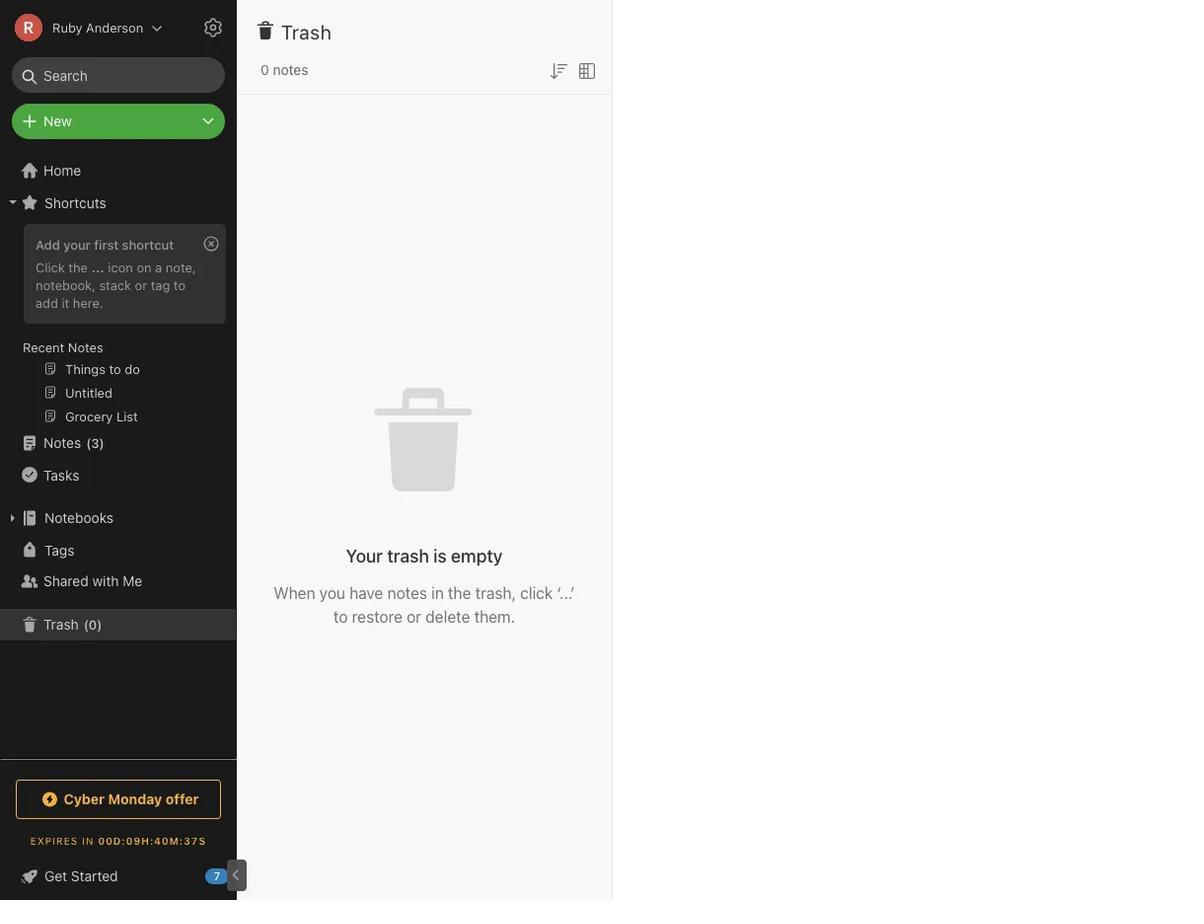 Task type: describe. For each thing, give the bounding box(es) containing it.
restore
[[352, 607, 403, 626]]

0 notes
[[261, 62, 308, 78]]

expires
[[30, 835, 78, 847]]

your trash is empty
[[346, 545, 503, 566]]

the inside when you have notes in the trash, click '...' to restore or delete them.
[[448, 583, 471, 602]]

tree containing home
[[0, 155, 237, 758]]

have
[[350, 583, 383, 602]]

recent
[[23, 340, 64, 354]]

home
[[43, 162, 81, 179]]

offer
[[166, 791, 199, 808]]

get
[[44, 868, 67, 885]]

tags
[[44, 542, 74, 558]]

your
[[346, 545, 383, 566]]

shared with me link
[[0, 566, 236, 597]]

is
[[434, 545, 447, 566]]

tag
[[151, 277, 170, 292]]

click
[[36, 260, 65, 274]]

to inside when you have notes in the trash, click '...' to restore or delete them.
[[334, 607, 348, 626]]

group inside tree
[[0, 218, 236, 435]]

here.
[[73, 295, 103, 310]]

7
[[214, 870, 220, 883]]

add
[[36, 237, 60, 252]]

you
[[320, 583, 346, 602]]

or inside icon on a note, notebook, stack or tag to add it here.
[[135, 277, 147, 292]]

ruby anderson
[[52, 20, 143, 35]]

trash
[[387, 545, 429, 566]]

0 vertical spatial notes
[[68, 340, 103, 354]]

Help and Learning task checklist field
[[0, 861, 237, 892]]

icon on a note, notebook, stack or tag to add it here.
[[36, 260, 196, 310]]

0 horizontal spatial the
[[68, 260, 88, 274]]

expand notebooks image
[[5, 510, 21, 526]]

with
[[92, 573, 119, 589]]

delete
[[426, 607, 470, 626]]

notebook,
[[36, 277, 96, 292]]

monday
[[108, 791, 162, 808]]

shortcuts button
[[0, 187, 236, 218]]

cyber monday offer
[[64, 791, 199, 808]]

notebooks link
[[0, 503, 236, 534]]

1 vertical spatial notes
[[43, 435, 81, 451]]

new
[[43, 113, 72, 129]]

shortcuts
[[44, 194, 106, 211]]

trash for trash
[[281, 20, 332, 43]]

click
[[520, 583, 553, 602]]

expires in 00d:09h:40m:37s
[[30, 835, 207, 847]]

them.
[[474, 607, 515, 626]]

stack
[[99, 277, 131, 292]]

notes inside when you have notes in the trash, click '...' to restore or delete them.
[[388, 583, 427, 602]]

note,
[[166, 260, 196, 274]]

new button
[[12, 104, 225, 139]]



Task type: locate. For each thing, give the bounding box(es) containing it.
'...'
[[557, 583, 575, 602]]

recent notes
[[23, 340, 103, 354]]

0 vertical spatial )
[[99, 436, 104, 450]]

tasks
[[43, 467, 79, 483]]

group containing add your first shortcut
[[0, 218, 236, 435]]

a
[[155, 260, 162, 274]]

1 horizontal spatial 0
[[261, 62, 269, 78]]

anderson
[[86, 20, 143, 35]]

0 horizontal spatial to
[[174, 277, 186, 292]]

click to collapse image
[[230, 864, 244, 888]]

0 vertical spatial 0
[[261, 62, 269, 78]]

( up tasks button
[[86, 436, 91, 450]]

(
[[86, 436, 91, 450], [84, 617, 89, 632]]

1 vertical spatial )
[[97, 617, 102, 632]]

notes up tasks
[[43, 435, 81, 451]]

1 horizontal spatial or
[[407, 607, 422, 626]]

trash for trash ( 0 )
[[43, 617, 79, 633]]

or left 'delete'
[[407, 607, 422, 626]]

cyber monday offer button
[[16, 780, 221, 819]]

to down note,
[[174, 277, 186, 292]]

00d:09h:40m:37s
[[98, 835, 207, 847]]

3
[[91, 436, 99, 450]]

trash
[[281, 20, 332, 43], [43, 617, 79, 633]]

when you have notes in the trash, click '...' to restore or delete them.
[[274, 583, 575, 626]]

) inside notes ( 3 )
[[99, 436, 104, 450]]

notes right recent at the top of page
[[68, 340, 103, 354]]

notes
[[68, 340, 103, 354], [43, 435, 81, 451]]

1 vertical spatial notes
[[388, 583, 427, 602]]

get started
[[44, 868, 118, 885]]

or inside when you have notes in the trash, click '...' to restore or delete them.
[[407, 607, 422, 626]]

trash,
[[475, 583, 516, 602]]

) inside trash ( 0 )
[[97, 617, 102, 632]]

in
[[432, 583, 444, 602]]

to
[[174, 277, 186, 292], [334, 607, 348, 626]]

0 vertical spatial to
[[174, 277, 186, 292]]

note list element
[[237, 0, 613, 900]]

1 horizontal spatial trash
[[281, 20, 332, 43]]

settings image
[[201, 16, 225, 39]]

cyber
[[64, 791, 105, 808]]

ruby
[[52, 20, 83, 35]]

icon
[[108, 260, 133, 274]]

0 inside trash ( 0 )
[[89, 617, 97, 632]]

or
[[135, 277, 147, 292], [407, 607, 422, 626]]

to inside icon on a note, notebook, stack or tag to add it here.
[[174, 277, 186, 292]]

1 horizontal spatial the
[[448, 583, 471, 602]]

0 vertical spatial notes
[[273, 62, 308, 78]]

1 vertical spatial the
[[448, 583, 471, 602]]

empty
[[451, 545, 503, 566]]

None search field
[[26, 57, 211, 93]]

0 horizontal spatial trash
[[43, 617, 79, 633]]

1 vertical spatial or
[[407, 607, 422, 626]]

1 horizontal spatial notes
[[388, 583, 427, 602]]

tree
[[0, 155, 237, 758]]

0 vertical spatial or
[[135, 277, 147, 292]]

add
[[36, 295, 58, 310]]

the left ...
[[68, 260, 88, 274]]

tags button
[[0, 534, 236, 566]]

your
[[63, 237, 91, 252]]

on
[[137, 260, 152, 274]]

first
[[94, 237, 119, 252]]

trash up 0 notes
[[281, 20, 332, 43]]

1 vertical spatial trash
[[43, 617, 79, 633]]

0 horizontal spatial notes
[[273, 62, 308, 78]]

( down shared with me
[[84, 617, 89, 632]]

0 inside note list element
[[261, 62, 269, 78]]

the right in
[[448, 583, 471, 602]]

notes ( 3 )
[[43, 435, 104, 451]]

( inside trash ( 0 )
[[84, 617, 89, 632]]

it
[[62, 295, 69, 310]]

View options field
[[571, 57, 599, 83]]

notes
[[273, 62, 308, 78], [388, 583, 427, 602]]

shortcut
[[122, 237, 174, 252]]

1 horizontal spatial to
[[334, 607, 348, 626]]

1 vertical spatial 0
[[89, 617, 97, 632]]

trash inside note list element
[[281, 20, 332, 43]]

group
[[0, 218, 236, 435]]

when
[[274, 583, 315, 602]]

1 vertical spatial to
[[334, 607, 348, 626]]

1 vertical spatial (
[[84, 617, 89, 632]]

or down on
[[135, 277, 147, 292]]

trash down shared
[[43, 617, 79, 633]]

shared
[[43, 573, 89, 589]]

click the ...
[[36, 260, 104, 274]]

( for notes
[[86, 436, 91, 450]]

)
[[99, 436, 104, 450], [97, 617, 102, 632]]

tasks button
[[0, 459, 236, 491]]

) up tasks button
[[99, 436, 104, 450]]

) down with
[[97, 617, 102, 632]]

) for notes
[[99, 436, 104, 450]]

started
[[71, 868, 118, 885]]

Account field
[[0, 8, 163, 47]]

...
[[91, 260, 104, 274]]

( inside notes ( 3 )
[[86, 436, 91, 450]]

Search text field
[[26, 57, 211, 93]]

0 horizontal spatial 0
[[89, 617, 97, 632]]

( for trash
[[84, 617, 89, 632]]

) for trash
[[97, 617, 102, 632]]

the
[[68, 260, 88, 274], [448, 583, 471, 602]]

Sort options field
[[547, 57, 571, 83]]

0 vertical spatial trash
[[281, 20, 332, 43]]

notebooks
[[44, 510, 114, 526]]

add your first shortcut
[[36, 237, 174, 252]]

trash ( 0 )
[[43, 617, 102, 633]]

0 horizontal spatial or
[[135, 277, 147, 292]]

to down you
[[334, 607, 348, 626]]

shared with me
[[43, 573, 142, 589]]

in
[[82, 835, 94, 847]]

0 vertical spatial (
[[86, 436, 91, 450]]

home link
[[0, 155, 237, 187]]

note window - empty element
[[613, 0, 1185, 900]]

0 vertical spatial the
[[68, 260, 88, 274]]

me
[[123, 573, 142, 589]]

0
[[261, 62, 269, 78], [89, 617, 97, 632]]



Task type: vqa. For each thing, say whether or not it's contained in the screenshot.
Applications link at bottom left
no



